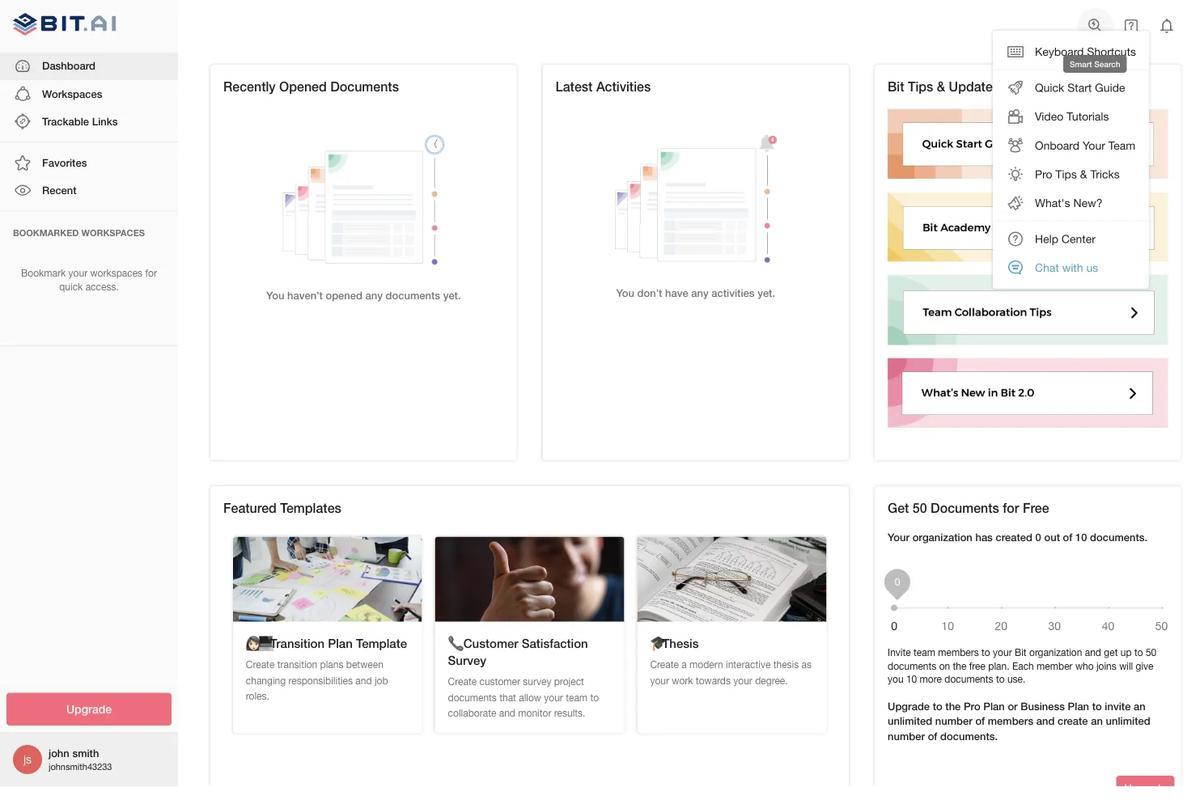 Task type: vqa. For each thing, say whether or not it's contained in the screenshot.
topmost &
yes



Task type: describe. For each thing, give the bounding box(es) containing it.
documents for 50
[[931, 501, 1000, 516]]

1 horizontal spatial an
[[1134, 701, 1146, 713]]

roles.
[[246, 691, 269, 702]]

favorites button
[[0, 149, 178, 177]]

plan.
[[989, 660, 1010, 672]]

degree.
[[755, 675, 788, 686]]

0 vertical spatial 10
[[1076, 531, 1088, 544]]

bookmarked
[[13, 228, 79, 238]]

you for opened
[[266, 289, 284, 302]]

on
[[940, 660, 951, 672]]

👩🏻💻transition
[[246, 636, 325, 651]]

pro tips & tricks button
[[993, 160, 1149, 189]]

bit inside invite team members to your bit organization and get up to 50 documents on the free plan. each member who joins will give you 10 more documents to use.
[[1015, 647, 1027, 658]]

more
[[920, 674, 942, 685]]

you
[[888, 674, 904, 685]]

what's new?
[[1035, 196, 1103, 210]]

recent button
[[0, 177, 178, 204]]

the inside upgrade to the pro plan or business plan to invite an unlimited number of members and create an unlimited number of documents.
[[946, 701, 961, 713]]

trackable links
[[42, 115, 118, 127]]

team
[[1109, 139, 1136, 152]]

👩🏻💻transition plan template
[[246, 636, 407, 651]]

chat with us button
[[993, 254, 1149, 282]]

use.
[[1008, 674, 1026, 685]]

2 horizontal spatial plan
[[1068, 701, 1090, 713]]

and inside invite team members to your bit organization and get up to 50 documents on the free plan. each member who joins will give you 10 more documents to use.
[[1085, 647, 1102, 658]]

documents for opened
[[330, 79, 399, 94]]

quick start guide
[[1035, 81, 1126, 94]]

workspaces
[[90, 268, 143, 279]]

latest
[[556, 79, 593, 94]]

survey
[[448, 653, 487, 668]]

create a modern interactive thesis as your work towards your degree.
[[650, 659, 812, 686]]

yet. for recently opened documents
[[443, 289, 461, 302]]

activities
[[597, 79, 651, 94]]

chat
[[1035, 261, 1060, 275]]

invite team members to your bit organization and get up to 50 documents on the free plan. each member who joins will give you 10 more documents to use.
[[888, 647, 1157, 685]]

to right up
[[1135, 647, 1143, 658]]

📞 customer satisfaction survey image
[[435, 537, 624, 622]]

quick
[[59, 281, 83, 293]]

johnsmith43233
[[49, 762, 112, 773]]

create for 👩🏻💻transition plan template
[[246, 659, 275, 670]]

get
[[1104, 647, 1118, 658]]

workspaces
[[81, 228, 145, 238]]

that
[[500, 692, 516, 703]]

what's
[[1035, 196, 1071, 210]]

👩🏻💻transition plan template image
[[233, 537, 422, 622]]

0 vertical spatial bit
[[888, 79, 905, 94]]

featured
[[223, 501, 277, 516]]

us
[[1087, 261, 1099, 275]]

1 horizontal spatial number
[[936, 715, 973, 728]]

you haven't opened any documents yet.
[[266, 289, 461, 302]]

documents. inside upgrade to the pro plan or business plan to invite an unlimited number of members and create an unlimited number of documents.
[[941, 730, 998, 743]]

out
[[1045, 531, 1060, 544]]

your inside invite team members to your bit organization and get up to 50 documents on the free plan. each member who joins will give you 10 more documents to use.
[[993, 647, 1012, 658]]

template
[[356, 636, 407, 651]]

activities
[[712, 287, 755, 299]]

& for tricks
[[1080, 167, 1088, 181]]

bookmark
[[21, 268, 66, 279]]

to left invite
[[1093, 701, 1102, 713]]

onboard
[[1035, 139, 1080, 152]]

1 vertical spatial your
[[888, 531, 910, 544]]

create for 📞 customer satisfaction survey
[[448, 676, 477, 687]]

each
[[1013, 660, 1034, 672]]

tutorials
[[1067, 110, 1109, 123]]

get 50 documents for free
[[888, 501, 1050, 516]]

10 inside invite team members to your bit organization and get up to 50 documents on the free plan. each member who joins will give you 10 more documents to use.
[[907, 674, 917, 685]]

to down plan.
[[996, 674, 1005, 685]]

📞 customer satisfaction survey
[[448, 636, 588, 668]]

workspaces
[[42, 87, 102, 100]]

created
[[996, 531, 1033, 544]]

any for latest activities
[[692, 287, 709, 299]]

your inside bookmark your workspaces for quick access.
[[68, 268, 88, 279]]

john
[[49, 747, 69, 760]]

dashboard
[[42, 60, 96, 72]]

tips for bit
[[908, 79, 934, 94]]

video
[[1035, 110, 1064, 123]]

1 horizontal spatial of
[[976, 715, 985, 728]]

updates
[[949, 79, 1000, 94]]

help center button
[[993, 225, 1149, 254]]

and inside upgrade to the pro plan or business plan to invite an unlimited number of members and create an unlimited number of documents.
[[1037, 715, 1055, 728]]

and inside the create transition plans between changing responsibilities and job roles.
[[356, 675, 372, 686]]

50 inside invite team members to your bit organization and get up to 50 documents on the free plan. each member who joins will give you 10 more documents to use.
[[1146, 647, 1157, 658]]

create transition plans between changing responsibilities and job roles.
[[246, 659, 388, 702]]

towards
[[696, 675, 731, 686]]

joins
[[1097, 660, 1117, 672]]

new?
[[1074, 196, 1103, 210]]

bit tips & updates
[[888, 79, 1000, 94]]

your inside create customer survey project documents that allow your team to collaborate and monitor results.
[[544, 692, 563, 703]]

0 vertical spatial documents.
[[1090, 531, 1148, 544]]

recent
[[42, 184, 77, 197]]

up
[[1121, 647, 1132, 658]]

0 horizontal spatial 50
[[913, 501, 927, 516]]

free
[[1023, 501, 1050, 516]]

shortcuts
[[1087, 45, 1137, 58]]

create for 🎓thesis
[[650, 659, 679, 670]]

members inside invite team members to your bit organization and get up to 50 documents on the free plan. each member who joins will give you 10 more documents to use.
[[938, 647, 979, 658]]

has
[[976, 531, 993, 544]]

documents down free
[[945, 674, 994, 685]]

invite
[[1105, 701, 1131, 713]]

interactive
[[726, 659, 771, 670]]

latest activities
[[556, 79, 651, 94]]

2 unlimited from the left
[[1106, 715, 1151, 728]]

guide
[[1095, 81, 1126, 94]]

any for recently opened documents
[[366, 289, 383, 302]]

dashboard button
[[0, 52, 178, 80]]

chat with us
[[1035, 261, 1099, 275]]

satisfaction
[[522, 636, 588, 651]]

recently opened documents
[[223, 79, 399, 94]]

or
[[1008, 701, 1018, 713]]

transition
[[277, 659, 318, 670]]

your inside button
[[1083, 139, 1106, 152]]

0 horizontal spatial of
[[928, 730, 938, 743]]

to down more
[[933, 701, 943, 713]]



Task type: locate. For each thing, give the bounding box(es) containing it.
2 vertical spatial of
[[928, 730, 938, 743]]

documents up has
[[931, 501, 1000, 516]]

the right on
[[953, 660, 967, 672]]

your up plan.
[[993, 647, 1012, 658]]

0 vertical spatial 50
[[913, 501, 927, 516]]

help
[[1035, 232, 1059, 246]]

plan
[[328, 636, 353, 651], [984, 701, 1005, 713], [1068, 701, 1090, 713]]

1 vertical spatial tips
[[1056, 167, 1077, 181]]

0 horizontal spatial yet.
[[443, 289, 461, 302]]

monitor
[[518, 708, 552, 719]]

workspaces button
[[0, 80, 178, 108]]

1 horizontal spatial documents
[[931, 501, 1000, 516]]

documents right opened
[[330, 79, 399, 94]]

0 vertical spatial team
[[914, 647, 936, 658]]

bit up "each"
[[1015, 647, 1027, 658]]

yet. for latest activities
[[758, 287, 776, 299]]

team inside create customer survey project documents that allow your team to collaborate and monitor results.
[[566, 692, 588, 703]]

bookmark your workspaces for quick access.
[[21, 268, 157, 293]]

smith
[[72, 747, 99, 760]]

haven't
[[287, 289, 323, 302]]

to
[[982, 647, 991, 658], [1135, 647, 1143, 658], [996, 674, 1005, 685], [590, 692, 599, 703], [933, 701, 943, 713], [1093, 701, 1102, 713]]

who
[[1076, 660, 1094, 672]]

1 vertical spatial number
[[888, 730, 925, 743]]

access.
[[86, 281, 119, 293]]

1 vertical spatial &
[[1080, 167, 1088, 181]]

1 horizontal spatial for
[[1003, 501, 1020, 516]]

documents up collaborate
[[448, 692, 497, 703]]

give
[[1136, 660, 1154, 672]]

organization up member
[[1030, 647, 1083, 658]]

50 up give
[[1146, 647, 1157, 658]]

tips left updates
[[908, 79, 934, 94]]

of down more
[[928, 730, 938, 743]]

pro inside button
[[1035, 167, 1053, 181]]

& left updates
[[937, 79, 946, 94]]

bit left updates
[[888, 79, 905, 94]]

your down interactive
[[734, 675, 753, 686]]

with
[[1063, 261, 1084, 275]]

50
[[913, 501, 927, 516], [1146, 647, 1157, 658]]

create inside the create a modern interactive thesis as your work towards your degree.
[[650, 659, 679, 670]]

1 horizontal spatial 10
[[1076, 531, 1088, 544]]

you
[[616, 287, 635, 299], [266, 289, 284, 302]]

0 horizontal spatial your
[[888, 531, 910, 544]]

upgrade down you
[[888, 701, 930, 713]]

and down between
[[356, 675, 372, 686]]

upgrade inside button
[[66, 703, 112, 716]]

documents inside create customer survey project documents that allow your team to collaborate and monitor results.
[[448, 692, 497, 703]]

tips up what's new?
[[1056, 167, 1077, 181]]

documents.
[[1090, 531, 1148, 544], [941, 730, 998, 743]]

don't
[[637, 287, 662, 299]]

tips inside button
[[1056, 167, 1077, 181]]

documents. right out on the right bottom of the page
[[1090, 531, 1148, 544]]

allow
[[519, 692, 542, 703]]

0 horizontal spatial tips
[[908, 79, 934, 94]]

0 vertical spatial documents
[[330, 79, 399, 94]]

keyboard shortcuts
[[1035, 45, 1137, 58]]

any right have
[[692, 287, 709, 299]]

your left work
[[650, 675, 669, 686]]

0 horizontal spatial number
[[888, 730, 925, 743]]

1 horizontal spatial any
[[692, 287, 709, 299]]

collaborate
[[448, 708, 497, 719]]

organization down get 50 documents for free
[[913, 531, 973, 544]]

video tutorials
[[1035, 110, 1109, 123]]

1 horizontal spatial organization
[[1030, 647, 1083, 658]]

opened
[[279, 79, 327, 94]]

create left a
[[650, 659, 679, 670]]

2 horizontal spatial of
[[1063, 531, 1073, 544]]

0 vertical spatial members
[[938, 647, 979, 658]]

work
[[672, 675, 693, 686]]

team
[[914, 647, 936, 658], [566, 692, 588, 703]]

survey
[[523, 676, 552, 687]]

documents
[[330, 79, 399, 94], [931, 501, 1000, 516]]

and inside create customer survey project documents that allow your team to collaborate and monitor results.
[[499, 708, 516, 719]]

changing
[[246, 675, 286, 686]]

members inside upgrade to the pro plan or business plan to invite an unlimited number of members and create an unlimited number of documents.
[[988, 715, 1034, 728]]

start
[[1068, 81, 1092, 94]]

0 horizontal spatial organization
[[913, 531, 973, 544]]

center
[[1062, 232, 1096, 246]]

quick
[[1035, 81, 1065, 94]]

upgrade to the pro plan or business plan to invite an unlimited number of members and create an unlimited number of documents.
[[888, 701, 1151, 743]]

customer
[[464, 636, 519, 651]]

1 horizontal spatial create
[[448, 676, 477, 687]]

1 horizontal spatial tips
[[1056, 167, 1077, 181]]

get
[[888, 501, 909, 516]]

1 vertical spatial the
[[946, 701, 961, 713]]

keyboard
[[1035, 45, 1084, 58]]

1 horizontal spatial plan
[[984, 701, 1005, 713]]

50 right get on the bottom right
[[913, 501, 927, 516]]

favorites
[[42, 156, 87, 169]]

tips for pro
[[1056, 167, 1077, 181]]

1 vertical spatial members
[[988, 715, 1034, 728]]

responsibilities
[[289, 675, 353, 686]]

the inside invite team members to your bit organization and get up to 50 documents on the free plan. each member who joins will give you 10 more documents to use.
[[953, 660, 967, 672]]

0 vertical spatial your
[[1083, 139, 1106, 152]]

🎓thesis image
[[637, 537, 827, 622]]

documents right opened at left
[[386, 289, 440, 302]]

pro left or
[[964, 701, 981, 713]]

🎓thesis
[[650, 636, 699, 651]]

members up on
[[938, 647, 979, 658]]

plan up plans
[[328, 636, 353, 651]]

results.
[[554, 708, 586, 719]]

10 right out on the right bottom of the page
[[1076, 531, 1088, 544]]

0
[[1036, 531, 1042, 544]]

upgrade up smith
[[66, 703, 112, 716]]

📞
[[448, 636, 460, 651]]

0 vertical spatial &
[[937, 79, 946, 94]]

your down the project
[[544, 692, 563, 703]]

number down more
[[936, 715, 973, 728]]

1 vertical spatial pro
[[964, 701, 981, 713]]

1 vertical spatial bit
[[1015, 647, 1027, 658]]

you for activities
[[616, 287, 635, 299]]

10
[[1076, 531, 1088, 544], [907, 674, 917, 685]]

0 horizontal spatial members
[[938, 647, 979, 658]]

upgrade for upgrade to the pro plan or business plan to invite an unlimited number of members and create an unlimited number of documents.
[[888, 701, 930, 713]]

0 horizontal spatial pro
[[964, 701, 981, 713]]

0 horizontal spatial upgrade
[[66, 703, 112, 716]]

0 horizontal spatial &
[[937, 79, 946, 94]]

pro up 'what's'
[[1035, 167, 1053, 181]]

1 horizontal spatial 50
[[1146, 647, 1157, 658]]

0 horizontal spatial documents.
[[941, 730, 998, 743]]

you left haven't
[[266, 289, 284, 302]]

1 vertical spatial of
[[976, 715, 985, 728]]

organization inside invite team members to your bit organization and get up to 50 documents on the free plan. each member who joins will give you 10 more documents to use.
[[1030, 647, 1083, 658]]

your up quick
[[68, 268, 88, 279]]

team inside invite team members to your bit organization and get up to 50 documents on the free plan. each member who joins will give you 10 more documents to use.
[[914, 647, 936, 658]]

0 horizontal spatial unlimited
[[888, 715, 933, 728]]

1 horizontal spatial you
[[616, 287, 635, 299]]

featured templates
[[223, 501, 341, 516]]

& left tricks
[[1080, 167, 1088, 181]]

1 vertical spatial documents
[[931, 501, 1000, 516]]

documents. down more
[[941, 730, 998, 743]]

1 horizontal spatial documents.
[[1090, 531, 1148, 544]]

upgrade inside upgrade to the pro plan or business plan to invite an unlimited number of members and create an unlimited number of documents.
[[888, 701, 930, 713]]

help center
[[1035, 232, 1096, 246]]

and down that
[[499, 708, 516, 719]]

as
[[802, 659, 812, 670]]

and down business
[[1037, 715, 1055, 728]]

unlimited down you
[[888, 715, 933, 728]]

0 horizontal spatial 10
[[907, 674, 917, 685]]

onboard your team
[[1035, 139, 1136, 152]]

1 vertical spatial 50
[[1146, 647, 1157, 658]]

& inside button
[[1080, 167, 1088, 181]]

for for documents
[[1003, 501, 1020, 516]]

plan left or
[[984, 701, 1005, 713]]

0 vertical spatial tips
[[908, 79, 934, 94]]

customer
[[480, 676, 520, 687]]

create
[[246, 659, 275, 670], [650, 659, 679, 670], [448, 676, 477, 687]]

yet.
[[758, 287, 776, 299], [443, 289, 461, 302]]

0 horizontal spatial you
[[266, 289, 284, 302]]

member
[[1037, 660, 1073, 672]]

0 horizontal spatial an
[[1091, 715, 1103, 728]]

team right invite at right bottom
[[914, 647, 936, 658]]

1 horizontal spatial members
[[988, 715, 1034, 728]]

links
[[92, 115, 118, 127]]

1 vertical spatial for
[[1003, 501, 1020, 516]]

an right create
[[1091, 715, 1103, 728]]

1 vertical spatial organization
[[1030, 647, 1083, 658]]

video tutorials button
[[993, 102, 1149, 131]]

create up changing
[[246, 659, 275, 670]]

members down or
[[988, 715, 1034, 728]]

templates
[[280, 501, 341, 516]]

to inside create customer survey project documents that allow your team to collaborate and monitor results.
[[590, 692, 599, 703]]

1 horizontal spatial &
[[1080, 167, 1088, 181]]

job
[[375, 675, 388, 686]]

documents down invite at right bottom
[[888, 660, 937, 672]]

invite
[[888, 647, 911, 658]]

0 vertical spatial number
[[936, 715, 973, 728]]

for right workspaces
[[145, 268, 157, 279]]

0 horizontal spatial documents
[[330, 79, 399, 94]]

0 horizontal spatial any
[[366, 289, 383, 302]]

0 vertical spatial the
[[953, 660, 967, 672]]

0 horizontal spatial bit
[[888, 79, 905, 94]]

create inside create customer survey project documents that allow your team to collaborate and monitor results.
[[448, 676, 477, 687]]

pro inside upgrade to the pro plan or business plan to invite an unlimited number of members and create an unlimited number of documents.
[[964, 701, 981, 713]]

1 unlimited from the left
[[888, 715, 933, 728]]

0 vertical spatial of
[[1063, 531, 1073, 544]]

number down you
[[888, 730, 925, 743]]

you don't have any activities yet.
[[616, 287, 776, 299]]

unlimited down invite
[[1106, 715, 1151, 728]]

tricks
[[1091, 167, 1120, 181]]

0 horizontal spatial plan
[[328, 636, 353, 651]]

1 vertical spatial an
[[1091, 715, 1103, 728]]

create customer survey project documents that allow your team to collaborate and monitor results.
[[448, 676, 599, 719]]

bit
[[888, 79, 905, 94], [1015, 647, 1027, 658]]

you left 'don't' in the right top of the page
[[616, 287, 635, 299]]

onboard your team button
[[993, 131, 1149, 160]]

of right out on the right bottom of the page
[[1063, 531, 1073, 544]]

number
[[936, 715, 973, 728], [888, 730, 925, 743]]

tips
[[908, 79, 934, 94], [1056, 167, 1077, 181]]

1 horizontal spatial team
[[914, 647, 936, 658]]

0 vertical spatial organization
[[913, 531, 973, 544]]

unlimited
[[888, 715, 933, 728], [1106, 715, 1151, 728]]

to up free
[[982, 647, 991, 658]]

plan up create
[[1068, 701, 1090, 713]]

a
[[682, 659, 687, 670]]

team up results.
[[566, 692, 588, 703]]

your down get on the bottom right
[[888, 531, 910, 544]]

& for updates
[[937, 79, 946, 94]]

to right allow
[[590, 692, 599, 703]]

create inside the create transition plans between changing responsibilities and job roles.
[[246, 659, 275, 670]]

0 vertical spatial an
[[1134, 701, 1146, 713]]

1 vertical spatial documents.
[[941, 730, 998, 743]]

the down on
[[946, 701, 961, 713]]

any right opened at left
[[366, 289, 383, 302]]

create down survey
[[448, 676, 477, 687]]

2 horizontal spatial create
[[650, 659, 679, 670]]

for inside bookmark your workspaces for quick access.
[[145, 268, 157, 279]]

1 horizontal spatial unlimited
[[1106, 715, 1151, 728]]

1 vertical spatial team
[[566, 692, 588, 703]]

10 right you
[[907, 674, 917, 685]]

0 vertical spatial pro
[[1035, 167, 1053, 181]]

1 vertical spatial 10
[[907, 674, 917, 685]]

1 horizontal spatial yet.
[[758, 287, 776, 299]]

an right invite
[[1134, 701, 1146, 713]]

for left free
[[1003, 501, 1020, 516]]

john smith johnsmith43233
[[49, 747, 112, 773]]

1 horizontal spatial upgrade
[[888, 701, 930, 713]]

what's new? button
[[993, 189, 1149, 217]]

0 vertical spatial for
[[145, 268, 157, 279]]

of down free
[[976, 715, 985, 728]]

documents
[[386, 289, 440, 302], [888, 660, 937, 672], [945, 674, 994, 685], [448, 692, 497, 703]]

1 horizontal spatial bit
[[1015, 647, 1027, 658]]

upgrade for upgrade
[[66, 703, 112, 716]]

have
[[665, 287, 689, 299]]

0 horizontal spatial for
[[145, 268, 157, 279]]

0 horizontal spatial create
[[246, 659, 275, 670]]

your
[[68, 268, 88, 279], [993, 647, 1012, 658], [650, 675, 669, 686], [734, 675, 753, 686], [544, 692, 563, 703]]

for for workspaces
[[145, 268, 157, 279]]

your left 'team'
[[1083, 139, 1106, 152]]

create
[[1058, 715, 1088, 728]]

and up 'who'
[[1085, 647, 1102, 658]]

of
[[1063, 531, 1073, 544], [976, 715, 985, 728], [928, 730, 938, 743]]

1 horizontal spatial pro
[[1035, 167, 1053, 181]]

0 horizontal spatial team
[[566, 692, 588, 703]]

project
[[554, 676, 584, 687]]

trackable links button
[[0, 108, 178, 135]]

1 horizontal spatial your
[[1083, 139, 1106, 152]]



